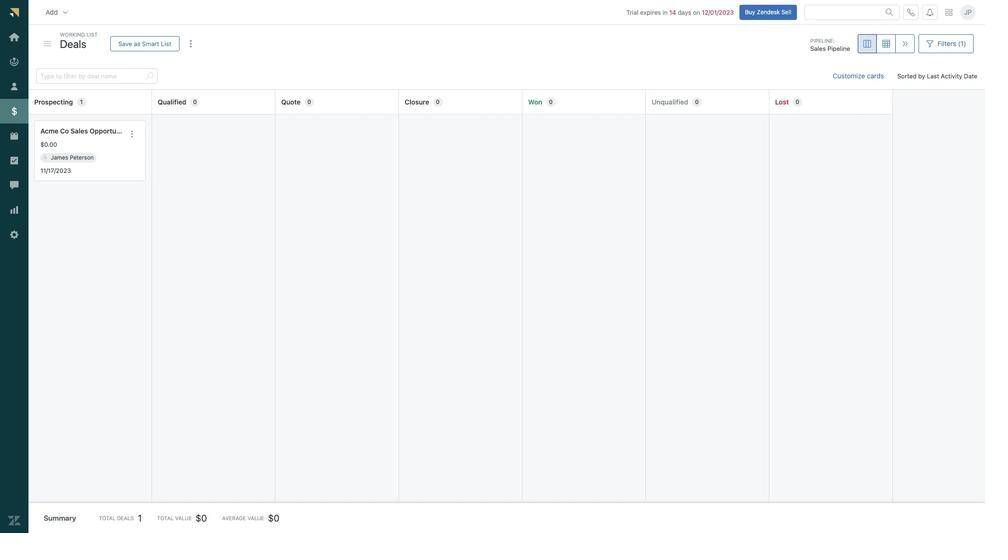 Task type: describe. For each thing, give the bounding box(es) containing it.
0 horizontal spatial 1
[[80, 98, 83, 105]]

pipeline: sales pipeline
[[811, 37, 851, 52]]

jp
[[964, 8, 972, 16]]

cards
[[867, 72, 884, 80]]

unqualified
[[652, 98, 689, 106]]

11/17/2023
[[40, 167, 71, 174]]

buy
[[745, 8, 756, 15]]

sales inside the pipeline: sales pipeline
[[811, 45, 826, 52]]

pipeline
[[828, 45, 851, 52]]

won
[[528, 98, 543, 106]]

Type to filter by deal name field
[[40, 69, 142, 83]]

date
[[964, 72, 978, 80]]

0 for qualified
[[193, 98, 197, 105]]

value for average value $0
[[248, 515, 264, 521]]

last
[[927, 72, 940, 80]]

smart
[[142, 40, 159, 47]]

total value $0
[[157, 512, 207, 523]]

1 vertical spatial sales
[[71, 127, 88, 135]]

days
[[678, 8, 692, 16]]

co
[[60, 127, 69, 135]]

sorted by last activity date
[[898, 72, 978, 80]]

search image
[[886, 8, 894, 16]]

add
[[46, 8, 58, 16]]

customize
[[833, 72, 866, 80]]

working list deals
[[60, 31, 98, 50]]

james peterson
[[51, 154, 94, 161]]

12/01/2023
[[702, 8, 734, 16]]

customize cards button
[[825, 67, 892, 86]]

(1)
[[959, 39, 966, 48]]

save
[[118, 40, 132, 47]]

save as smart list
[[118, 40, 171, 47]]

customize cards
[[833, 72, 884, 80]]

jp button
[[961, 5, 976, 20]]

add button
[[38, 3, 77, 22]]

0 for unqualified
[[695, 98, 699, 105]]

quote
[[281, 98, 301, 106]]

sell
[[782, 8, 792, 15]]

qualified
[[158, 98, 186, 106]]

opportunity
[[90, 127, 128, 135]]

0 for lost
[[796, 98, 800, 105]]

buy zendesk sell
[[745, 8, 792, 15]]

bell image
[[927, 8, 934, 16]]

peterson
[[70, 154, 94, 161]]

deals inside total deals 1
[[117, 515, 134, 521]]

total for $0
[[157, 515, 174, 521]]

calls image
[[908, 8, 915, 16]]

$0 for total value $0
[[196, 512, 207, 523]]

filters (1)
[[938, 39, 966, 48]]



Task type: vqa. For each thing, say whether or not it's contained in the screenshot.
Free
no



Task type: locate. For each thing, give the bounding box(es) containing it.
summary
[[44, 514, 76, 522]]

1 0 from the left
[[193, 98, 197, 105]]

filters
[[938, 39, 957, 48]]

overflow vertical fill image
[[187, 40, 195, 48]]

1 horizontal spatial deals
[[117, 515, 134, 521]]

save as smart list button
[[110, 36, 179, 51]]

1 vertical spatial 1
[[138, 512, 142, 523]]

1 horizontal spatial value
[[248, 515, 264, 521]]

james
[[51, 154, 68, 161]]

14
[[670, 8, 676, 16]]

value inside average value $0
[[248, 515, 264, 521]]

trial
[[627, 8, 639, 16]]

0 for closure
[[436, 98, 440, 105]]

in
[[663, 8, 668, 16]]

acme co sales opportunity link
[[40, 126, 128, 136]]

2 $0 from the left
[[268, 512, 280, 523]]

by
[[919, 72, 926, 80]]

2 0 from the left
[[307, 98, 311, 105]]

buy zendesk sell button
[[740, 5, 797, 20]]

total right total deals 1
[[157, 515, 174, 521]]

1 left total value $0
[[138, 512, 142, 523]]

0 right lost on the top right of the page
[[796, 98, 800, 105]]

handler image
[[44, 41, 51, 46]]

pipeline:
[[811, 37, 835, 44]]

0 right unqualified
[[695, 98, 699, 105]]

sales down pipeline:
[[811, 45, 826, 52]]

1 total from the left
[[99, 515, 116, 521]]

filters (1) button
[[919, 34, 974, 53]]

0 for quote
[[307, 98, 311, 105]]

1 horizontal spatial list
[[161, 40, 171, 47]]

list
[[87, 31, 98, 38], [161, 40, 171, 47]]

0 horizontal spatial sales
[[71, 127, 88, 135]]

total inside total deals 1
[[99, 515, 116, 521]]

4 0 from the left
[[549, 98, 553, 105]]

as
[[134, 40, 140, 47]]

average value $0
[[222, 512, 280, 523]]

0 for won
[[549, 98, 553, 105]]

$0
[[196, 512, 207, 523], [268, 512, 280, 523]]

0 horizontal spatial list
[[87, 31, 98, 38]]

working
[[60, 31, 85, 38]]

$0.00
[[40, 141, 57, 148]]

total inside total value $0
[[157, 515, 174, 521]]

1 vertical spatial deals
[[117, 515, 134, 521]]

trial expires in 14 days on 12/01/2023
[[627, 8, 734, 16]]

1 horizontal spatial sales
[[811, 45, 826, 52]]

list inside button
[[161, 40, 171, 47]]

contacts image
[[43, 156, 47, 159]]

total right summary at the bottom left of page
[[99, 515, 116, 521]]

list inside working list deals
[[87, 31, 98, 38]]

total
[[99, 515, 116, 521], [157, 515, 174, 521]]

on
[[693, 8, 700, 16]]

deals
[[60, 37, 86, 50], [117, 515, 134, 521]]

1 down type to filter by deal name field
[[80, 98, 83, 105]]

0 right the qualified in the left of the page
[[193, 98, 197, 105]]

zendesk products image
[[946, 9, 953, 15]]

sales right co
[[71, 127, 88, 135]]

0 vertical spatial deals
[[60, 37, 86, 50]]

prospecting
[[34, 98, 73, 106]]

0 vertical spatial list
[[87, 31, 98, 38]]

0 horizontal spatial deals
[[60, 37, 86, 50]]

value for total value $0
[[175, 515, 192, 521]]

value
[[175, 515, 192, 521], [248, 515, 264, 521]]

1
[[80, 98, 83, 105], [138, 512, 142, 523]]

0 vertical spatial 1
[[80, 98, 83, 105]]

3 0 from the left
[[436, 98, 440, 105]]

zendesk
[[757, 8, 780, 15]]

list right working
[[87, 31, 98, 38]]

1 vertical spatial list
[[161, 40, 171, 47]]

expires
[[640, 8, 661, 16]]

lost
[[775, 98, 789, 106]]

0 horizontal spatial value
[[175, 515, 192, 521]]

0 right won
[[549, 98, 553, 105]]

zendesk image
[[8, 515, 20, 527]]

total for 1
[[99, 515, 116, 521]]

average
[[222, 515, 246, 521]]

sales
[[811, 45, 826, 52], [71, 127, 88, 135]]

list right the smart
[[161, 40, 171, 47]]

sorted
[[898, 72, 917, 80]]

$0 right average
[[268, 512, 280, 523]]

5 0 from the left
[[695, 98, 699, 105]]

0 horizontal spatial $0
[[196, 512, 207, 523]]

0 right quote
[[307, 98, 311, 105]]

1 $0 from the left
[[196, 512, 207, 523]]

deals inside working list deals
[[60, 37, 86, 50]]

6 0 from the left
[[796, 98, 800, 105]]

1 horizontal spatial total
[[157, 515, 174, 521]]

0 vertical spatial sales
[[811, 45, 826, 52]]

chevron down image
[[62, 8, 69, 16]]

search image
[[146, 72, 153, 80]]

$0 left average
[[196, 512, 207, 523]]

1 horizontal spatial 1
[[138, 512, 142, 523]]

0
[[193, 98, 197, 105], [307, 98, 311, 105], [436, 98, 440, 105], [549, 98, 553, 105], [695, 98, 699, 105], [796, 98, 800, 105]]

activity
[[941, 72, 963, 80]]

1 value from the left
[[175, 515, 192, 521]]

2 total from the left
[[157, 515, 174, 521]]

total deals 1
[[99, 512, 142, 523]]

2 value from the left
[[248, 515, 264, 521]]

0 horizontal spatial total
[[99, 515, 116, 521]]

acme
[[40, 127, 58, 135]]

1 horizontal spatial $0
[[268, 512, 280, 523]]

0 right closure
[[436, 98, 440, 105]]

value inside total value $0
[[175, 515, 192, 521]]

closure
[[405, 98, 429, 106]]

acme co sales opportunity
[[40, 127, 128, 135]]

$0 for average value $0
[[268, 512, 280, 523]]



